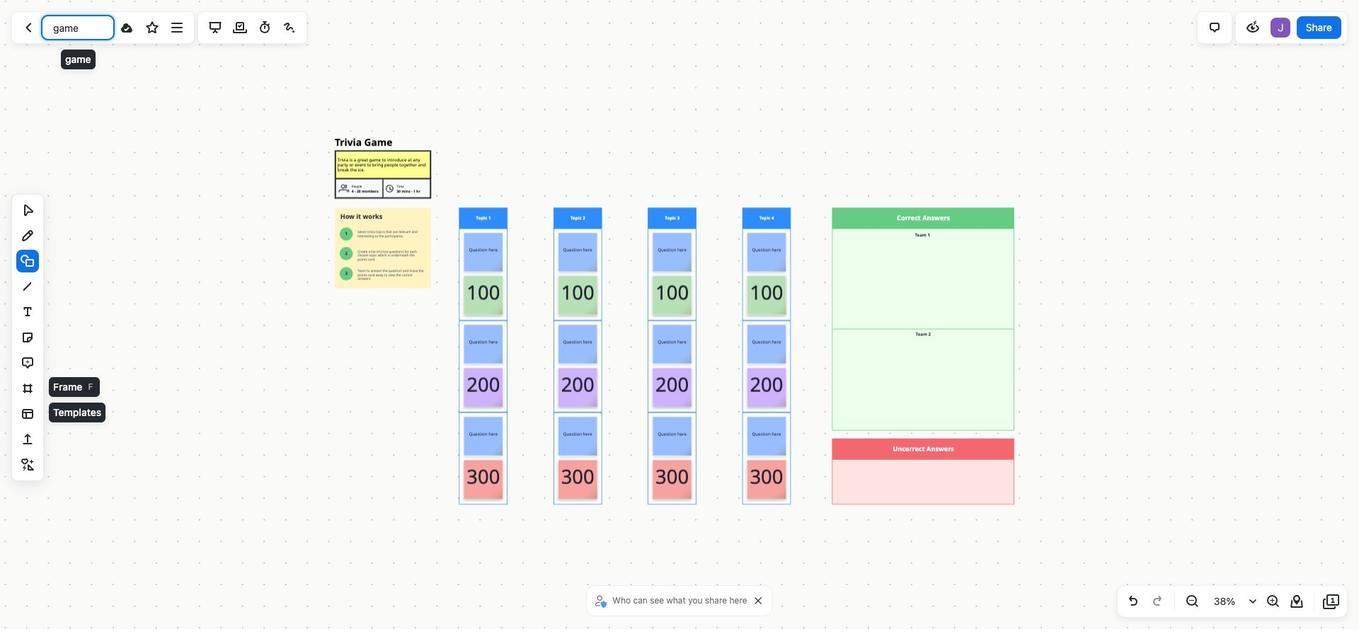 Task type: vqa. For each thing, say whether or not it's contained in the screenshot.
Thumbnail for Base 10 Blocks Activity
no



Task type: locate. For each thing, give the bounding box(es) containing it.
dashboard image
[[21, 19, 38, 36]]

list
[[1270, 16, 1293, 39]]

vote image
[[232, 19, 249, 36]]

laser image
[[281, 19, 298, 36]]

tooltip
[[59, 40, 97, 71]]

timer image
[[256, 19, 273, 36]]

comment panel image
[[1207, 19, 1224, 36]]

zoom in image
[[1265, 594, 1282, 611]]

pages image
[[1324, 594, 1341, 611]]



Task type: describe. For each thing, give the bounding box(es) containing it.
more options image
[[168, 19, 185, 36]]

close image
[[756, 598, 763, 605]]

zoom out image
[[1184, 594, 1201, 611]]

jacob simon list item
[[1270, 16, 1293, 39]]

presentation image
[[207, 19, 224, 36]]

Document name text field
[[43, 16, 113, 39]]

undo image
[[1125, 594, 1142, 611]]



